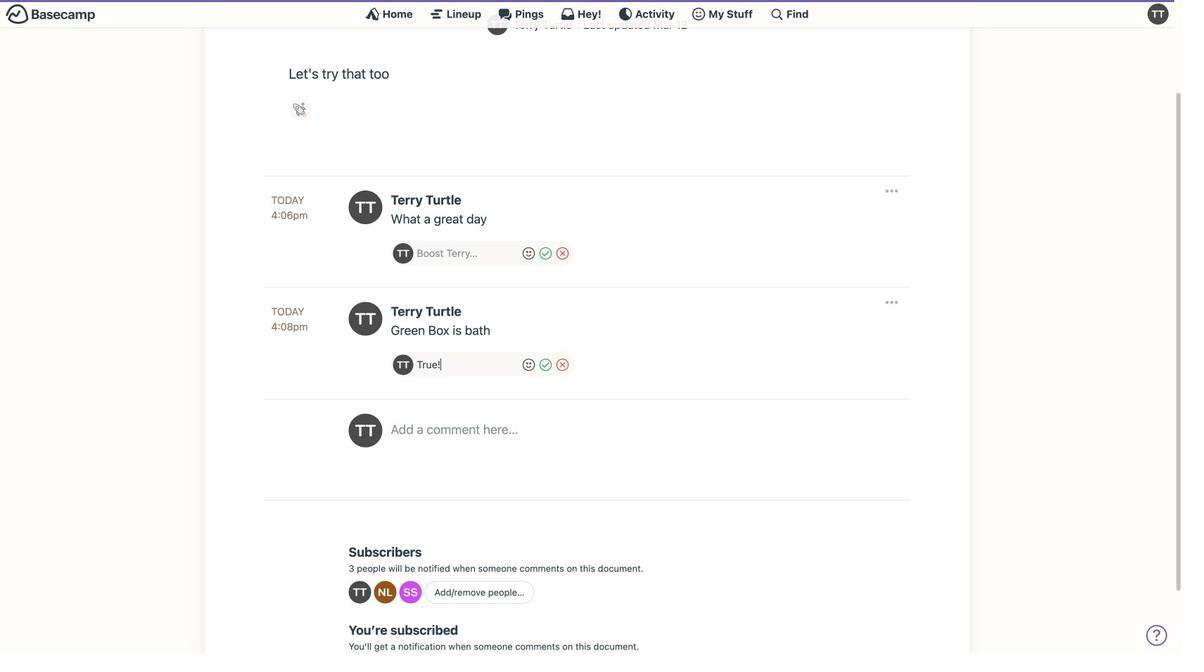 Task type: describe. For each thing, give the bounding box(es) containing it.
4:08pm element
[[271, 321, 308, 333]]

1 vertical spatial terry turtle image
[[349, 302, 382, 336]]

main element
[[0, 0, 1175, 28]]

0 vertical spatial terry turtle image
[[487, 14, 508, 35]]

sarah silvers image
[[399, 582, 422, 604]]

boost terry… text field for 4:06pm element
[[417, 243, 519, 264]]

switch accounts image
[[6, 4, 96, 25]]

4:06pm element
[[271, 209, 308, 221]]

2 vertical spatial terry turtle image
[[349, 414, 382, 448]]

submit submit for add a boost element corresponding to 4:06pm element
[[536, 245, 556, 262]]

boost terry… text field for 4:08pm element
[[417, 355, 519, 375]]

mar 12 element
[[653, 19, 688, 31]]



Task type: vqa. For each thing, say whether or not it's contained in the screenshot.
4:08PM element Add a boost element
yes



Task type: locate. For each thing, give the bounding box(es) containing it.
1 add a boost element from the top
[[393, 243, 519, 264]]

0 vertical spatial submit submit
[[536, 245, 556, 262]]

today element up 4:08pm element
[[271, 304, 304, 320]]

1 vertical spatial boost terry… text field
[[417, 355, 519, 375]]

0 vertical spatial boost terry… text field
[[417, 243, 519, 264]]

add a boost element
[[393, 243, 519, 264], [393, 355, 519, 375]]

today element up 4:06pm element
[[271, 193, 304, 208]]

terry turtle image
[[1148, 4, 1169, 25], [349, 191, 382, 224], [393, 243, 413, 264], [393, 355, 413, 375], [349, 582, 371, 604]]

1 today element from the top
[[271, 193, 304, 208]]

2 today element from the top
[[271, 304, 304, 320]]

Submit submit
[[536, 245, 556, 262], [536, 357, 556, 374]]

Boost Terry… text field
[[417, 243, 519, 264], [417, 355, 519, 375]]

1 boost terry… text field from the top
[[417, 243, 519, 264]]

natalie lubich image
[[374, 582, 397, 604]]

1 vertical spatial today element
[[271, 304, 304, 320]]

1 vertical spatial add a boost element
[[393, 355, 519, 375]]

terry turtle image
[[487, 14, 508, 35], [349, 302, 382, 336], [349, 414, 382, 448]]

add a boost element for 4:08pm element
[[393, 355, 519, 375]]

submit submit for add a boost element corresponding to 4:08pm element
[[536, 357, 556, 374]]

0 vertical spatial add a boost element
[[393, 243, 519, 264]]

2 add a boost element from the top
[[393, 355, 519, 375]]

1 vertical spatial submit submit
[[536, 357, 556, 374]]

today element for 4:06pm element
[[271, 193, 304, 208]]

2 submit submit from the top
[[536, 357, 556, 374]]

keyboard shortcut: ⌘ + / image
[[770, 7, 784, 21]]

add a boost element for 4:06pm element
[[393, 243, 519, 264]]

2 boost terry… text field from the top
[[417, 355, 519, 375]]

today element
[[271, 193, 304, 208], [271, 304, 304, 320]]

today element for 4:08pm element
[[271, 304, 304, 320]]

0 vertical spatial today element
[[271, 193, 304, 208]]

1 submit submit from the top
[[536, 245, 556, 262]]



